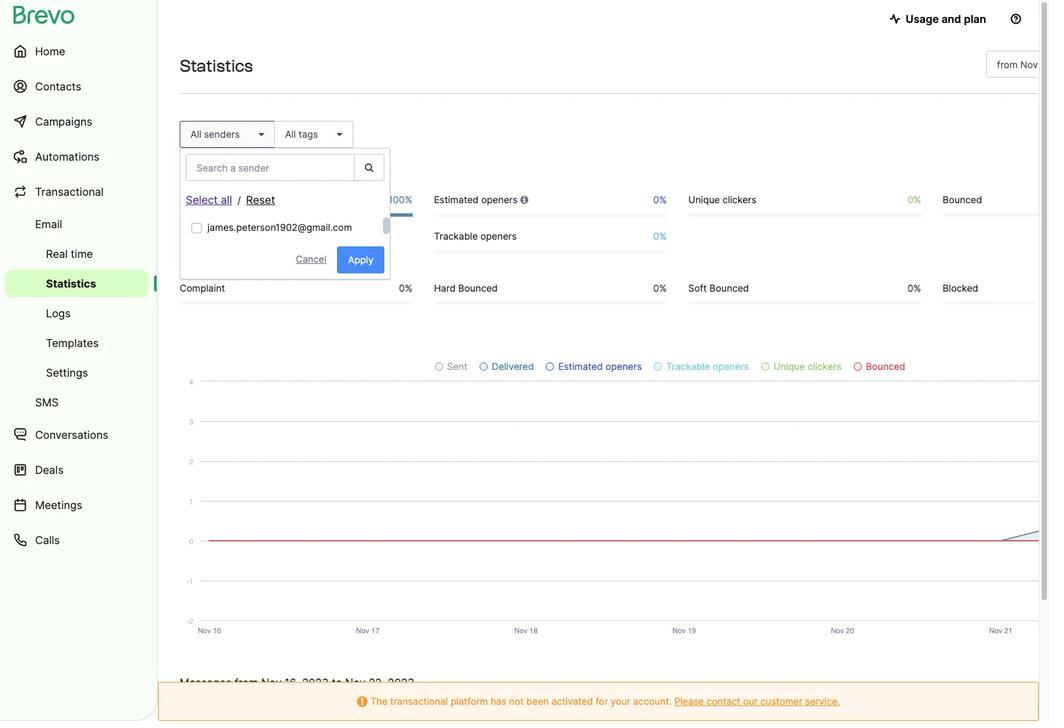 Task type: locate. For each thing, give the bounding box(es) containing it.
nov right to
[[345, 677, 366, 690]]

caret down image for all tags
[[332, 130, 342, 139]]

openers
[[481, 194, 518, 205], [481, 230, 517, 242], [606, 361, 642, 373], [713, 361, 749, 373]]

service.
[[805, 696, 840, 707]]

0 vertical spatial unique clickers
[[688, 194, 757, 205]]

messages from nov 16, 2023 to nov 22, 2023
[[180, 677, 415, 690]]

contacts link
[[5, 70, 149, 103]]

1 vertical spatial trackable
[[666, 361, 710, 373]]

1 vertical spatial estimated openers
[[558, 361, 642, 373]]

sent
[[219, 167, 238, 178]]

conversations
[[35, 428, 108, 442]]

0 horizontal spatial 2023
[[302, 677, 329, 690]]

automations
[[35, 150, 99, 164]]

0 vertical spatial unique
[[688, 194, 720, 205]]

apply button
[[337, 247, 384, 274]]

delivered down emails
[[180, 194, 222, 205]]

1 vertical spatial trackable openers
[[666, 361, 749, 373]]

hard
[[434, 282, 456, 294]]

1 vertical spatial unique
[[774, 361, 805, 373]]

nov
[[261, 677, 282, 690], [345, 677, 366, 690]]

1 horizontal spatial unique
[[774, 361, 805, 373]]

0 vertical spatial trackable
[[434, 230, 478, 242]]

all tags
[[285, 128, 318, 140]]

1 vertical spatial delivered
[[492, 361, 534, 373]]

your
[[611, 696, 631, 707]]

2023 left to
[[302, 677, 329, 690]]

contact
[[707, 696, 741, 707]]

home link
[[5, 35, 149, 68]]

all for all senders
[[191, 128, 201, 140]]

contacts
[[35, 80, 81, 93]]

usage
[[906, 12, 939, 26]]

bounced
[[943, 194, 982, 205], [458, 282, 498, 294], [710, 282, 749, 294], [866, 361, 906, 373]]

1
[[180, 166, 185, 179]]

meetings
[[35, 499, 82, 512]]

all inside dropdown button
[[285, 128, 296, 140]]

all inside dropdown button
[[191, 128, 201, 140]]

1 emails sent
[[180, 166, 238, 179]]

all senders
[[191, 128, 240, 140]]

calls link
[[5, 524, 149, 557]]

estimated openers
[[434, 194, 520, 205], [558, 361, 642, 373]]

2023
[[302, 677, 329, 690], [388, 677, 415, 690]]

delivered right the "sent"
[[492, 361, 534, 373]]

for
[[596, 696, 608, 707]]

0 vertical spatial estimated
[[434, 194, 479, 205]]

0 for hard
[[653, 282, 659, 294]]

2 all from the left
[[285, 128, 296, 140]]

estimated openers link
[[546, 361, 642, 373]]

not
[[509, 696, 524, 707]]

1 horizontal spatial estimated
[[558, 361, 603, 373]]

2 caret down image from the left
[[332, 130, 342, 139]]

%
[[405, 194, 412, 205], [659, 194, 667, 205], [914, 194, 921, 205], [659, 230, 667, 242], [405, 282, 412, 294], [659, 282, 667, 294], [914, 282, 921, 294]]

0 vertical spatial delivered
[[180, 194, 222, 205]]

complaint
[[180, 282, 225, 294]]

and
[[942, 12, 961, 26]]

0 horizontal spatial all
[[191, 128, 201, 140]]

select
[[186, 193, 218, 207]]

1 horizontal spatial all
[[285, 128, 296, 140]]

1 horizontal spatial 2023
[[388, 677, 415, 690]]

% for unique clickers
[[914, 194, 921, 205]]

statistics
[[180, 56, 253, 75], [46, 277, 96, 291]]

1 horizontal spatial caret down image
[[332, 130, 342, 139]]

0 for trackable
[[653, 230, 659, 242]]

bounced link
[[854, 361, 906, 373]]

Search a sender text field
[[186, 154, 355, 181]]

delivered
[[180, 194, 222, 205], [492, 361, 534, 373]]

templates
[[46, 336, 99, 350]]

0 horizontal spatial statistics
[[46, 277, 96, 291]]

1 caret down image from the left
[[253, 130, 264, 139]]

all left tags
[[285, 128, 296, 140]]

all left senders
[[191, 128, 201, 140]]

usage and plan button
[[879, 5, 997, 32]]

0
[[653, 194, 659, 205], [908, 194, 914, 205], [653, 230, 659, 242], [399, 282, 405, 294], [653, 282, 659, 294], [908, 282, 914, 294]]

sent
[[447, 361, 468, 373]]

None text field
[[986, 51, 1049, 78]]

has
[[491, 696, 507, 707]]

trackable openers
[[434, 230, 517, 242], [666, 361, 749, 373]]

nov left 16,
[[261, 677, 282, 690]]

0 vertical spatial trackable openers
[[434, 230, 517, 242]]

0 horizontal spatial unique
[[688, 194, 720, 205]]

0 % for trackable
[[653, 230, 667, 242]]

caret down image inside all senders dropdown button
[[253, 130, 264, 139]]

all tags button
[[274, 121, 353, 148]]

apply
[[348, 254, 374, 266]]

sent link
[[435, 361, 468, 373]]

1 vertical spatial clickers
[[808, 361, 842, 373]]

unique clickers
[[688, 194, 757, 205], [774, 361, 842, 373]]

1 2023 from the left
[[302, 677, 329, 690]]

cancel
[[296, 253, 327, 265]]

1 vertical spatial estimated
[[558, 361, 603, 373]]

1 horizontal spatial delivered
[[492, 361, 534, 373]]

sms link
[[5, 389, 149, 416]]

0 horizontal spatial caret down image
[[253, 130, 264, 139]]

to
[[332, 677, 342, 690]]

select all link
[[186, 193, 232, 207]]

trackable
[[434, 230, 478, 242], [666, 361, 710, 373]]

estimated
[[434, 194, 479, 205], [558, 361, 603, 373]]

plan
[[964, 12, 986, 26]]

caret down image inside all tags dropdown button
[[332, 130, 342, 139]]

1 all from the left
[[191, 128, 201, 140]]

caret down image right tags
[[332, 130, 342, 139]]

unique
[[688, 194, 720, 205], [774, 361, 805, 373]]

unique clickers link
[[761, 361, 842, 373]]

all senders button
[[180, 121, 275, 148]]

all
[[191, 128, 201, 140], [285, 128, 296, 140]]

caret down image
[[253, 130, 264, 139], [332, 130, 342, 139]]

0 horizontal spatial estimated
[[434, 194, 479, 205]]

caret down image up "search a sender" text field
[[253, 130, 264, 139]]

transactional
[[390, 696, 448, 707]]

1 horizontal spatial unique clickers
[[774, 361, 842, 373]]

2023 right "22,"
[[388, 677, 415, 690]]

all for all tags
[[285, 128, 296, 140]]

0 vertical spatial statistics
[[180, 56, 253, 75]]

please contact our customer service. link
[[674, 696, 840, 707]]

customer
[[761, 696, 803, 707]]

0 vertical spatial clickers
[[723, 194, 757, 205]]

1 horizontal spatial nov
[[345, 677, 366, 690]]

0 horizontal spatial estimated openers
[[434, 194, 520, 205]]

0 horizontal spatial clickers
[[723, 194, 757, 205]]

soft bounced
[[688, 282, 749, 294]]

1 horizontal spatial trackable
[[666, 361, 710, 373]]

1 vertical spatial statistics
[[46, 277, 96, 291]]

our
[[743, 696, 758, 707]]

0 for estimated
[[653, 194, 659, 205]]

1 horizontal spatial estimated openers
[[558, 361, 642, 373]]

1 horizontal spatial trackable openers
[[666, 361, 749, 373]]

0 %
[[653, 194, 667, 205], [908, 194, 921, 205], [653, 230, 667, 242], [399, 282, 412, 294], [653, 282, 667, 294], [908, 282, 921, 294]]

22,
[[369, 677, 385, 690]]

0 % for soft
[[908, 282, 921, 294]]

0 vertical spatial estimated openers
[[434, 194, 520, 205]]

hard bounced
[[434, 282, 498, 294]]

0 horizontal spatial trackable openers
[[434, 230, 517, 242]]

0 horizontal spatial delivered
[[180, 194, 222, 205]]

0 horizontal spatial nov
[[261, 677, 282, 690]]



Task type: vqa. For each thing, say whether or not it's contained in the screenshot.
SMTP inside the tab list
no



Task type: describe. For each thing, give the bounding box(es) containing it.
select all / reset
[[186, 193, 275, 207]]

deals
[[35, 463, 64, 477]]

2 2023 from the left
[[388, 677, 415, 690]]

2 nov from the left
[[345, 677, 366, 690]]

settings
[[46, 366, 88, 380]]

% for soft bounced
[[914, 282, 921, 294]]

% for trackable openers
[[659, 230, 667, 242]]

campaigns
[[35, 115, 92, 128]]

1 horizontal spatial statistics
[[180, 56, 253, 75]]

0 % for hard
[[653, 282, 667, 294]]

% for delivered
[[405, 194, 412, 205]]

all
[[221, 193, 232, 207]]

0 horizontal spatial unique clickers
[[688, 194, 757, 205]]

account.
[[633, 696, 672, 707]]

from
[[235, 677, 258, 690]]

reset
[[246, 193, 275, 207]]

settings link
[[5, 359, 149, 386]]

conversations link
[[5, 419, 149, 451]]

blocked
[[943, 282, 978, 294]]

templates link
[[5, 330, 149, 357]]

time
[[71, 247, 93, 261]]

16,
[[285, 677, 299, 690]]

james.peterson1902@gmail.com
[[207, 222, 352, 233]]

delivered link
[[480, 361, 534, 373]]

caret down image for all senders
[[253, 130, 264, 139]]

home
[[35, 45, 65, 58]]

real time
[[46, 247, 93, 261]]

% for complaint
[[405, 282, 412, 294]]

real
[[46, 247, 68, 261]]

meetings link
[[5, 489, 149, 522]]

1 horizontal spatial clickers
[[808, 361, 842, 373]]

1 nov from the left
[[261, 677, 282, 690]]

0 for soft
[[908, 282, 914, 294]]

100
[[389, 194, 405, 205]]

transactional
[[35, 185, 104, 199]]

deals link
[[5, 454, 149, 486]]

% for estimated openers
[[659, 194, 667, 205]]

the transactional platform has not been activated for your account. please contact our customer service.
[[368, 696, 840, 707]]

% for hard bounced
[[659, 282, 667, 294]]

usage and plan
[[906, 12, 986, 26]]

the
[[370, 696, 388, 707]]

been
[[527, 696, 549, 707]]

activated
[[552, 696, 593, 707]]

soft
[[688, 282, 707, 294]]

campaigns link
[[5, 105, 149, 138]]

trackable openers link
[[654, 361, 749, 373]]

statistics link
[[5, 270, 149, 297]]

transactional link
[[5, 176, 149, 208]]

0 % for estimated
[[653, 194, 667, 205]]

info circle image
[[520, 195, 529, 205]]

reset link
[[246, 193, 275, 207]]

100 %
[[389, 194, 412, 205]]

0 for unique
[[908, 194, 914, 205]]

emails
[[187, 167, 216, 178]]

cancel link
[[285, 248, 337, 270]]

exclamation circle image
[[357, 698, 368, 707]]

logs link
[[5, 300, 149, 327]]

senders
[[204, 128, 240, 140]]

0 % for unique
[[908, 194, 921, 205]]

messages
[[180, 677, 232, 690]]

calls
[[35, 534, 60, 547]]

email
[[35, 218, 62, 231]]

1 vertical spatial unique clickers
[[774, 361, 842, 373]]

email link
[[5, 211, 149, 238]]

tags
[[299, 128, 318, 140]]

sms
[[35, 396, 59, 409]]

real time link
[[5, 241, 149, 268]]

platform
[[451, 696, 488, 707]]

0 horizontal spatial trackable
[[434, 230, 478, 242]]

please
[[674, 696, 704, 707]]

/
[[237, 195, 241, 206]]

automations link
[[5, 141, 149, 173]]

logs
[[46, 307, 71, 320]]



